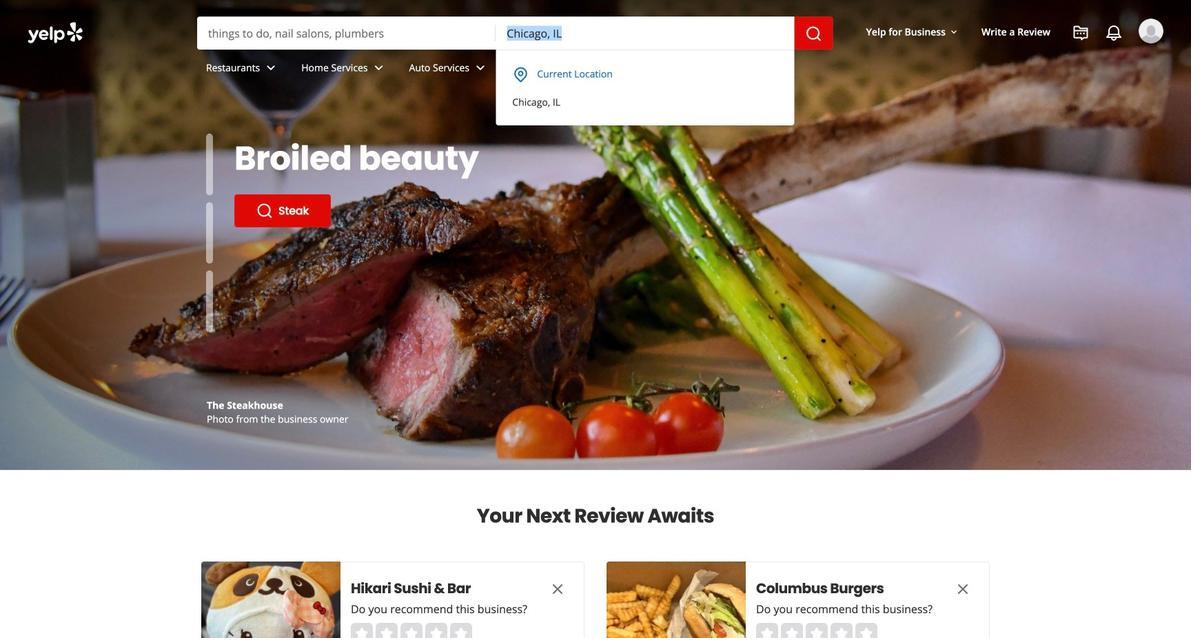 Task type: describe. For each thing, give the bounding box(es) containing it.
24 marker v2 image
[[513, 66, 529, 83]]

search image
[[806, 26, 822, 42]]

notifications image
[[1106, 25, 1123, 41]]

  text field inside explore banner section banner
[[496, 17, 795, 50]]

2 24 chevron down v2 image from the left
[[371, 60, 387, 76]]

rating element for photo of hikari sushi & bar (no rating) image
[[351, 623, 472, 639]]

24 search v2 image
[[257, 241, 273, 258]]

business categories element
[[195, 50, 1164, 90]]

dismiss card image for photo of hikari sushi & bar (no rating) image
[[550, 581, 566, 598]]

things to do, nail salons, plumbers text field
[[197, 17, 496, 50]]

none field the things to do, nail salons, plumbers
[[197, 17, 496, 50]]

(no rating) image for photo of hikari sushi & bar
[[351, 623, 472, 639]]

16 chevron down v2 image
[[949, 27, 960, 38]]

teddy r. image
[[1139, 19, 1164, 43]]

24 search v2 image
[[257, 203, 273, 219]]

photo of hikari sushi & bar image
[[201, 562, 341, 639]]



Task type: vqa. For each thing, say whether or not it's contained in the screenshot.
10/3/2023
no



Task type: locate. For each thing, give the bounding box(es) containing it.
photo of columbus burgers image
[[607, 562, 746, 639]]

0 horizontal spatial dismiss card image
[[550, 581, 566, 598]]

2 24 chevron down v2 image from the left
[[538, 60, 554, 76]]

2 rating element from the left
[[756, 623, 878, 639]]

address, neighborhood, city, state or zip text field
[[496, 17, 795, 50]]

1 horizontal spatial dismiss card image
[[955, 581, 972, 598]]

dismiss card image for photo of columbus burgers's (no rating) image
[[955, 581, 972, 598]]

1 horizontal spatial rating element
[[756, 623, 878, 639]]

1 (no rating) image from the left
[[351, 623, 472, 639]]

user actions element
[[855, 17, 1183, 102]]

dismiss card image
[[550, 581, 566, 598], [955, 581, 972, 598]]

rating element
[[351, 623, 472, 639], [756, 623, 878, 639]]

0 horizontal spatial 24 chevron down v2 image
[[472, 60, 489, 76]]

0 horizontal spatial rating element
[[351, 623, 472, 639]]

1 horizontal spatial (no rating) image
[[756, 623, 878, 639]]

projects image
[[1073, 25, 1090, 41]]

1 horizontal spatial 24 chevron down v2 image
[[538, 60, 554, 76]]

None field
[[197, 17, 496, 50], [496, 17, 795, 50], [496, 17, 795, 50]]

24 chevron down v2 image
[[263, 60, 279, 76], [371, 60, 387, 76]]

1 rating element from the left
[[351, 623, 472, 639]]

24 chevron down v2 image left "24 marker v2" image
[[472, 60, 489, 76]]

None radio
[[351, 623, 373, 639], [376, 623, 398, 639], [425, 623, 448, 639], [450, 623, 472, 639], [756, 623, 779, 639], [781, 623, 803, 639], [806, 623, 828, 639], [831, 623, 853, 639], [856, 623, 878, 639], [351, 623, 373, 639], [376, 623, 398, 639], [425, 623, 448, 639], [450, 623, 472, 639], [756, 623, 779, 639], [781, 623, 803, 639], [806, 623, 828, 639], [831, 623, 853, 639], [856, 623, 878, 639]]

1 24 chevron down v2 image from the left
[[263, 60, 279, 76]]

2 dismiss card image from the left
[[955, 581, 972, 598]]

1 horizontal spatial 24 chevron down v2 image
[[371, 60, 387, 76]]

0 horizontal spatial 24 chevron down v2 image
[[263, 60, 279, 76]]

rating element for photo of columbus burgers's (no rating) image
[[756, 623, 878, 639]]

None radio
[[401, 623, 423, 639]]

24 chevron down v2 image
[[472, 60, 489, 76], [538, 60, 554, 76]]

2 (no rating) image from the left
[[756, 623, 878, 639]]

explore banner section banner
[[0, 0, 1192, 470]]

0 horizontal spatial (no rating) image
[[351, 623, 472, 639]]

1 24 chevron down v2 image from the left
[[472, 60, 489, 76]]

1 dismiss card image from the left
[[550, 581, 566, 598]]

(no rating) image
[[351, 623, 472, 639], [756, 623, 878, 639]]

24 chevron down v2 image right "24 marker v2" image
[[538, 60, 554, 76]]

  text field
[[496, 17, 795, 50]]

(no rating) image for photo of columbus burgers
[[756, 623, 878, 639]]

None search field
[[0, 0, 1192, 125], [197, 17, 833, 50], [0, 0, 1192, 125], [197, 17, 833, 50]]



